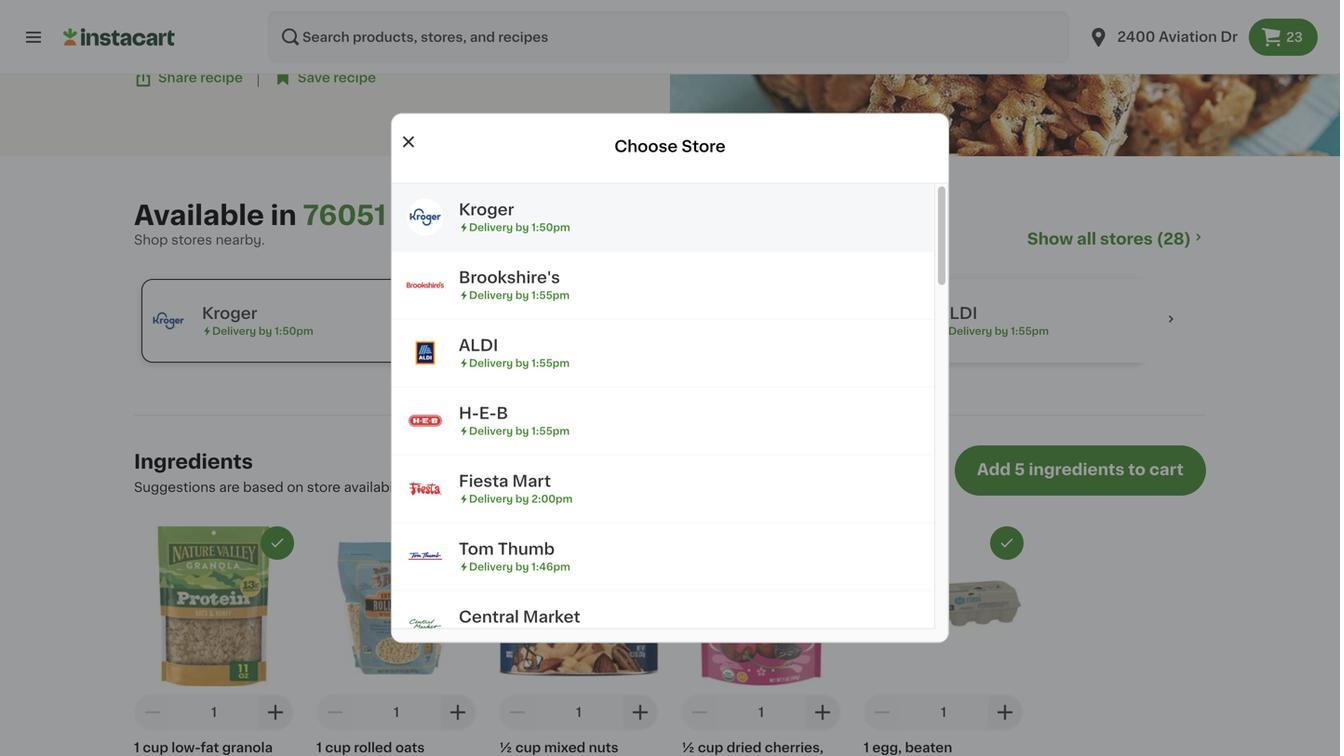 Task type: describe. For each thing, give the bounding box(es) containing it.
servings 18
[[308, 13, 354, 42]]

unselect item image for 1 cup rolled oats
[[451, 535, 468, 552]]

1 up oats
[[394, 706, 399, 719]]

½ for ½ cup mixed nuts
[[499, 742, 512, 755]]

choose store
[[615, 139, 726, 154]]

choose
[[615, 139, 678, 154]]

cherries,
[[765, 742, 824, 755]]

aldi for kroger icon
[[459, 338, 498, 354]]

h-
[[459, 406, 479, 421]]

min inside total time 45 min
[[249, 29, 274, 42]]

aldi for kroger image
[[938, 306, 978, 322]]

rolled
[[354, 742, 392, 755]]

nearby.
[[216, 234, 265, 247]]

h-e-b
[[459, 406, 508, 421]]

calories
[[385, 13, 428, 23]]

correct
[[660, 481, 708, 494]]

available in 76051 shop stores nearby.
[[134, 202, 386, 247]]

3 product group from the left
[[499, 527, 659, 757]]

egg,
[[873, 742, 902, 755]]

show all stores (28) button
[[1027, 229, 1206, 249]]

low-
[[172, 742, 201, 755]]

1 left 'rolled'
[[316, 742, 322, 755]]

1:50pm for kroger image
[[275, 326, 313, 336]]

unselect item image
[[999, 535, 1016, 552]]

unselect item image for 1 cup low-fat granola
[[269, 535, 286, 552]]

½ cup mixed nuts
[[499, 742, 619, 755]]

1 left low-
[[134, 742, 140, 755]]

instacart logo image
[[63, 26, 175, 48]]

1 cup rolled oats
[[316, 742, 425, 755]]

use
[[420, 481, 445, 494]]

central market delivery by 1:55pm
[[459, 610, 580, 640]]

1 up mixed
[[576, 706, 582, 719]]

5
[[1015, 462, 1025, 478]]

1 up ½ cup dried cherries,
[[759, 706, 764, 719]]

76051 button
[[303, 201, 386, 231]]

stores inside "available in 76051 shop stores nearby."
[[171, 234, 212, 247]]

kroger image
[[150, 303, 187, 340]]

1 min from the left
[[162, 29, 187, 42]]

dialog containing choose store
[[391, 113, 949, 659]]

76051
[[303, 202, 386, 229]]

20
[[141, 29, 159, 42]]

save recipe button
[[274, 68, 376, 87]]

4 product group from the left
[[681, 527, 841, 757]]

items
[[711, 481, 748, 494]]

add
[[977, 462, 1011, 478]]

increment quantity image for 1 egg, beaten
[[994, 702, 1016, 724]]

2:00pm
[[532, 494, 573, 504]]

cart
[[1150, 462, 1184, 478]]

tom thumb
[[459, 542, 555, 557]]

1:46pm
[[532, 562, 570, 572]]

share recipe
[[158, 71, 243, 84]]

add 5 ingredients to cart button
[[955, 446, 1206, 496]]

ingredients
[[1029, 462, 1125, 478]]

45
[[228, 29, 246, 42]]

store
[[682, 139, 726, 154]]

tom
[[459, 542, 494, 557]]

e-
[[479, 406, 497, 421]]

brookshire's link
[[503, 272, 860, 370]]

share recipe button
[[134, 68, 243, 87]]

show all stores (28)
[[1027, 231, 1191, 247]]

3 decrement quantity image from the left
[[506, 702, 529, 724]]

cup for rolled
[[325, 742, 351, 755]]

to inside button
[[1128, 462, 1146, 478]]

brookshire's image for kroger icon
[[407, 266, 444, 304]]

tom thumb image
[[407, 538, 444, 576]]

stores inside button
[[1100, 231, 1153, 247]]

recipe for share recipe
[[200, 71, 243, 84]]

mart
[[512, 474, 551, 489]]

ingredient
[[497, 481, 563, 494]]

1:50pm for kroger icon
[[532, 222, 570, 233]]

cup for low-
[[143, 742, 168, 755]]

brookshire's inside dialog
[[459, 270, 560, 286]]

add 5 ingredients to cart
[[977, 462, 1184, 478]]

kroger for kroger image
[[202, 306, 257, 322]]

show
[[1027, 231, 1073, 247]]

on
[[287, 481, 304, 494]]

quantities.
[[779, 481, 848, 494]]

confirm
[[606, 481, 657, 494]]

are
[[219, 481, 240, 494]]

2 increment quantity image from the left
[[629, 702, 652, 724]]



Task type: locate. For each thing, give the bounding box(es) containing it.
fiesta mart image
[[407, 470, 444, 508]]

kroger inside dialog
[[459, 202, 514, 218]]

decrement quantity image
[[871, 702, 894, 724]]

0 horizontal spatial kroger
[[202, 306, 257, 322]]

brookshire's image for kroger image
[[518, 303, 555, 340]]

shop
[[134, 234, 168, 247]]

brookshire's
[[459, 270, 560, 286], [570, 306, 671, 322]]

delivery by 1:55pm for the h e b image
[[469, 426, 570, 436]]

1 horizontal spatial increment quantity image
[[629, 702, 652, 724]]

1 horizontal spatial delivery by 1:50pm
[[469, 222, 570, 233]]

increment quantity image
[[264, 702, 287, 724], [812, 702, 834, 724]]

0 horizontal spatial brookshire's
[[459, 270, 560, 286]]

1 horizontal spatial increment quantity image
[[812, 702, 834, 724]]

aldi image
[[886, 303, 923, 340], [407, 334, 444, 372]]

3 increment quantity image from the left
[[994, 702, 1016, 724]]

1 vertical spatial delivery by 1:50pm
[[212, 326, 313, 336]]

1 vertical spatial 1:50pm
[[275, 326, 313, 336]]

20 min
[[141, 29, 187, 42]]

0 vertical spatial aldi
[[938, 306, 978, 322]]

1 vertical spatial kroger
[[202, 306, 257, 322]]

by inside the central market delivery by 1:55pm
[[516, 630, 529, 640]]

by
[[516, 222, 529, 233], [516, 290, 529, 300], [259, 326, 272, 336], [995, 326, 1009, 336], [516, 358, 529, 368], [516, 426, 529, 436], [516, 494, 529, 504], [516, 562, 529, 572], [516, 630, 529, 640]]

1:55pm
[[532, 290, 570, 300], [1011, 326, 1049, 336], [532, 358, 570, 368], [532, 426, 570, 436], [532, 630, 570, 640]]

1 horizontal spatial kroger
[[459, 202, 514, 218]]

0 horizontal spatial increment quantity image
[[447, 702, 469, 724]]

market
[[523, 610, 580, 625]]

store
[[307, 481, 341, 494]]

0 horizontal spatial min
[[162, 29, 187, 42]]

kroger
[[459, 202, 514, 218], [202, 306, 257, 322]]

1 increment quantity image from the left
[[264, 702, 287, 724]]

1 increment quantity image from the left
[[447, 702, 469, 724]]

0 vertical spatial 1:50pm
[[532, 222, 570, 233]]

1 horizontal spatial brookshire's
[[570, 306, 671, 322]]

fiesta mart
[[459, 474, 551, 489]]

cup left dried
[[698, 742, 724, 755]]

all
[[1077, 231, 1097, 247]]

½ left dried
[[681, 742, 695, 755]]

1 recipe from the left
[[200, 71, 243, 84]]

delivery by 1:50pm for kroger image
[[212, 326, 313, 336]]

cup
[[143, 742, 168, 755], [325, 742, 351, 755], [516, 742, 541, 755], [698, 742, 724, 755]]

h e b image
[[407, 402, 444, 440]]

0 horizontal spatial 1:50pm
[[275, 326, 313, 336]]

½ cup dried cherries,
[[681, 742, 824, 757]]

0 horizontal spatial delivery by 1:50pm
[[212, 326, 313, 336]]

1 egg, beaten
[[864, 742, 953, 755]]

2 increment quantity image from the left
[[812, 702, 834, 724]]

1 horizontal spatial recipe
[[334, 71, 376, 84]]

1 unselect item image from the left
[[269, 535, 286, 552]]

1 up the fat
[[211, 706, 217, 719]]

2 ½ from the left
[[681, 742, 695, 755]]

0 horizontal spatial aldi
[[459, 338, 498, 354]]

1 horizontal spatial 1:50pm
[[532, 222, 570, 233]]

kroger for kroger icon
[[459, 202, 514, 218]]

recipe right share
[[200, 71, 243, 84]]

unselect item image
[[269, 535, 286, 552], [451, 535, 468, 552]]

list
[[567, 481, 586, 494]]

decrement quantity image up 1 cup low-fat granola
[[141, 702, 164, 724]]

decrement quantity image up ½ cup mixed nuts at bottom
[[506, 702, 529, 724]]

1 horizontal spatial stores
[[1100, 231, 1153, 247]]

min right 20
[[162, 29, 187, 42]]

0 horizontal spatial stores
[[171, 234, 212, 247]]

1 horizontal spatial ½
[[681, 742, 695, 755]]

full
[[474, 481, 494, 494]]

brookshire's image inside brookshire's link
[[518, 303, 555, 340]]

central
[[459, 610, 519, 625]]

1 product group from the left
[[134, 527, 294, 757]]

kroger right kroger icon
[[459, 202, 514, 218]]

to right "list"
[[589, 481, 603, 494]]

2 cup from the left
[[325, 742, 351, 755]]

suggestions are based on store availability. use the full ingredient list to confirm correct items and quantities.
[[134, 481, 848, 494]]

in
[[271, 202, 297, 229]]

4 cup from the left
[[698, 742, 724, 755]]

nuts
[[589, 742, 619, 755]]

and
[[751, 481, 776, 494]]

0 horizontal spatial recipe
[[200, 71, 243, 84]]

decrement quantity image up 1 cup rolled oats
[[324, 702, 346, 724]]

cup left 'rolled'
[[325, 742, 351, 755]]

delivery by 1:50pm
[[469, 222, 570, 233], [212, 326, 313, 336]]

delivery
[[469, 222, 513, 233], [469, 290, 513, 300], [212, 326, 256, 336], [949, 326, 993, 336], [469, 358, 513, 368], [469, 426, 513, 436], [469, 494, 513, 504], [469, 562, 513, 572], [469, 630, 513, 640]]

delivery by 1:50pm inside dialog
[[469, 222, 570, 233]]

1 vertical spatial aldi
[[459, 338, 498, 354]]

0 vertical spatial brookshire's
[[459, 270, 560, 286]]

min down the time
[[249, 29, 274, 42]]

1 up beaten at the bottom
[[941, 706, 947, 719]]

1:50pm
[[532, 222, 570, 233], [275, 326, 313, 336]]

1 decrement quantity image from the left
[[141, 702, 164, 724]]

aldi image for the brookshire's image in brookshire's link
[[886, 303, 923, 340]]

0 horizontal spatial aldi image
[[407, 334, 444, 372]]

2 min from the left
[[249, 29, 274, 42]]

kroger image
[[407, 199, 444, 236]]

increment quantity image up granola
[[264, 702, 287, 724]]

1
[[211, 706, 217, 719], [394, 706, 399, 719], [576, 706, 582, 719], [759, 706, 764, 719], [941, 706, 947, 719], [134, 742, 140, 755], [316, 742, 322, 755], [864, 742, 869, 755]]

2 recipe from the left
[[334, 71, 376, 84]]

aldi
[[938, 306, 978, 322], [459, 338, 498, 354]]

1 cup low-fat granola
[[134, 742, 273, 755]]

1 horizontal spatial aldi
[[938, 306, 978, 322]]

servings
[[308, 13, 354, 23]]

aldi image for the brookshire's image for kroger icon
[[407, 334, 444, 372]]

b
[[497, 406, 508, 421]]

delivery by 1:55pm for the brookshire's image for kroger icon aldi icon
[[469, 358, 570, 368]]

total time 45 min
[[225, 13, 277, 42]]

recipe right save
[[334, 71, 376, 84]]

cup for mixed
[[516, 742, 541, 755]]

1 vertical spatial to
[[589, 481, 603, 494]]

cup for dried
[[698, 742, 724, 755]]

cup left mixed
[[516, 742, 541, 755]]

1 horizontal spatial unselect item image
[[451, 535, 468, 552]]

save
[[298, 71, 330, 84]]

1 horizontal spatial aldi image
[[886, 303, 923, 340]]

decrement quantity image
[[141, 702, 164, 724], [324, 702, 346, 724], [506, 702, 529, 724], [689, 702, 711, 724]]

0 horizontal spatial to
[[589, 481, 603, 494]]

the
[[449, 481, 470, 494]]

4 decrement quantity image from the left
[[689, 702, 711, 724]]

0 horizontal spatial brookshire's image
[[407, 266, 444, 304]]

½
[[499, 742, 512, 755], [681, 742, 695, 755]]

0 horizontal spatial increment quantity image
[[264, 702, 287, 724]]

1 vertical spatial brookshire's
[[570, 306, 671, 322]]

2 horizontal spatial increment quantity image
[[994, 702, 1016, 724]]

18
[[323, 29, 338, 42]]

stores
[[1100, 231, 1153, 247], [171, 234, 212, 247]]

available
[[134, 202, 264, 229]]

delivery by 2:00pm
[[469, 494, 573, 504]]

2 product group from the left
[[316, 527, 477, 757]]

beaten
[[905, 742, 953, 755]]

save recipe
[[298, 71, 376, 84]]

fiesta
[[459, 474, 509, 489]]

product group
[[134, 527, 294, 757], [316, 527, 477, 757], [499, 527, 659, 757], [681, 527, 841, 757], [864, 527, 1024, 757]]

delivery inside the central market delivery by 1:55pm
[[469, 630, 513, 640]]

thumb
[[498, 542, 555, 557]]

0 vertical spatial to
[[1128, 462, 1146, 478]]

1 horizontal spatial brookshire's image
[[518, 303, 555, 340]]

23
[[1286, 31, 1303, 44]]

0 horizontal spatial ½
[[499, 742, 512, 755]]

1 left egg,
[[864, 742, 869, 755]]

cup inside ½ cup dried cherries,
[[698, 742, 724, 755]]

decrement quantity image up ½ cup dried cherries,
[[689, 702, 711, 724]]

½ left mixed
[[499, 742, 512, 755]]

0 vertical spatial delivery by 1:50pm
[[469, 222, 570, 233]]

granola
[[222, 742, 273, 755]]

1:50pm inside dialog
[[532, 222, 570, 233]]

mixed
[[544, 742, 586, 755]]

1 horizontal spatial to
[[1128, 462, 1146, 478]]

stores right all
[[1100, 231, 1153, 247]]

1 cup from the left
[[143, 742, 168, 755]]

increment quantity image for 1 cup rolled oats
[[447, 702, 469, 724]]

recipe
[[200, 71, 243, 84], [334, 71, 376, 84]]

cup left low-
[[143, 742, 168, 755]]

central market image
[[407, 606, 444, 643]]

to left "cart"
[[1128, 462, 1146, 478]]

½ for ½ cup dried cherries,
[[681, 742, 695, 755]]

delivery by 1:46pm
[[469, 562, 570, 572]]

to
[[1128, 462, 1146, 478], [589, 481, 603, 494]]

delivery by 1:55pm
[[469, 290, 570, 300], [949, 326, 1049, 336], [469, 358, 570, 368], [469, 426, 570, 436]]

0 vertical spatial kroger
[[459, 202, 514, 218]]

unselect item image right the tom thumb image
[[451, 535, 468, 552]]

increment quantity image
[[447, 702, 469, 724], [629, 702, 652, 724], [994, 702, 1016, 724]]

2 unselect item image from the left
[[451, 535, 468, 552]]

share
[[158, 71, 197, 84]]

brookshire's image
[[407, 266, 444, 304], [518, 303, 555, 340]]

23 button
[[1249, 19, 1318, 56]]

oats
[[395, 742, 425, 755]]

recipe for save recipe
[[334, 71, 376, 84]]

delivery by 1:55pm for the brookshire's image in brookshire's link aldi icon
[[949, 326, 1049, 336]]

kroger right kroger image
[[202, 306, 257, 322]]

1 horizontal spatial min
[[249, 29, 274, 42]]

delivery by 1:50pm for kroger icon
[[469, 222, 570, 233]]

1 ½ from the left
[[499, 742, 512, 755]]

3 cup from the left
[[516, 742, 541, 755]]

total
[[225, 13, 251, 23]]

dialog
[[391, 113, 949, 659]]

time
[[253, 13, 277, 23]]

130
[[384, 29, 408, 42]]

delivery by 1:55pm for the brookshire's image for kroger icon
[[469, 290, 570, 300]]

availability.
[[344, 481, 417, 494]]

fat
[[201, 742, 219, 755]]

1:55pm inside the central market delivery by 1:55pm
[[532, 630, 570, 640]]

5 product group from the left
[[864, 527, 1024, 757]]

dried
[[727, 742, 762, 755]]

stores down available
[[171, 234, 212, 247]]

(28)
[[1157, 231, 1191, 247]]

based
[[243, 481, 284, 494]]

granola bars image
[[670, 0, 1340, 156]]

suggestions
[[134, 481, 216, 494]]

2 decrement quantity image from the left
[[324, 702, 346, 724]]

½ inside ½ cup dried cherries,
[[681, 742, 695, 755]]

increment quantity image up "cherries,"
[[812, 702, 834, 724]]

unselect item image down based on the left of page
[[269, 535, 286, 552]]

0 horizontal spatial unselect item image
[[269, 535, 286, 552]]



Task type: vqa. For each thing, say whether or not it's contained in the screenshot.


